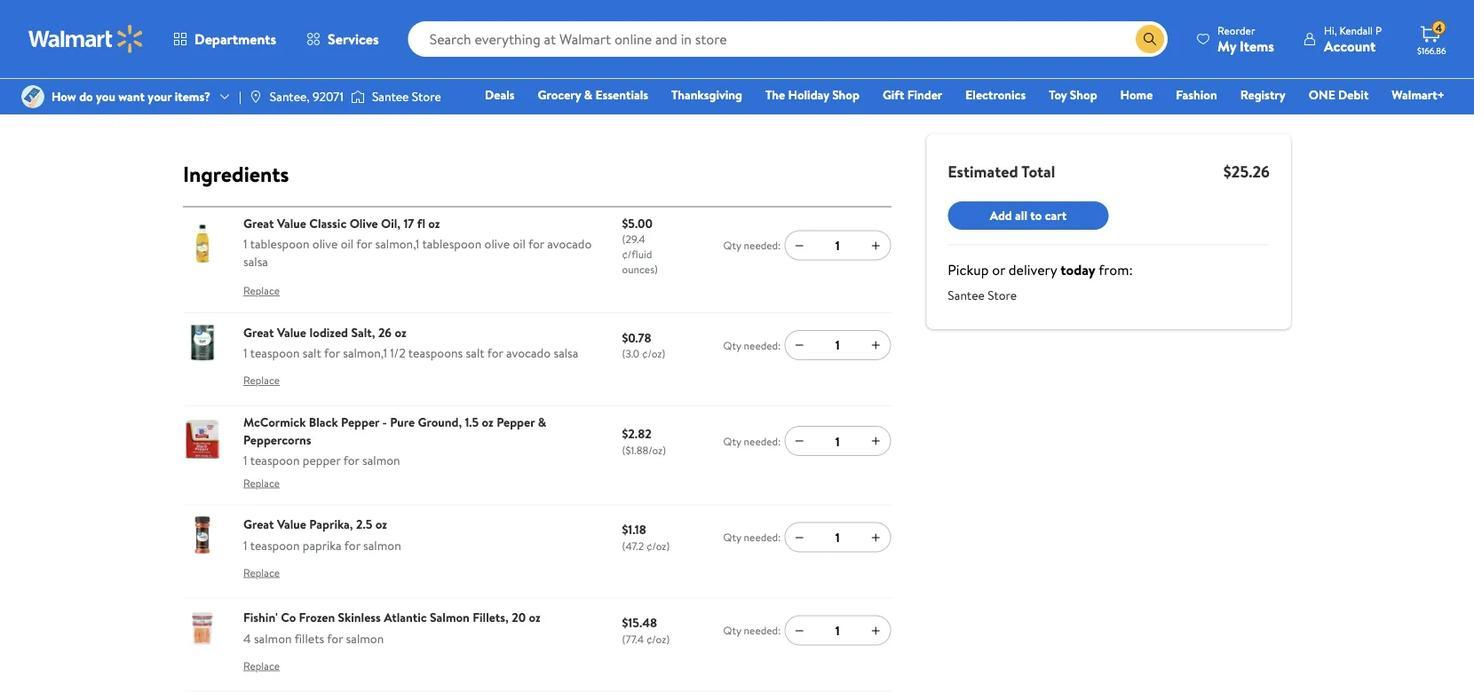 Task type: locate. For each thing, give the bounding box(es) containing it.
¢/oz)
[[642, 347, 666, 362], [647, 539, 670, 554], [647, 632, 670, 647]]

2 mins from the left
[[1145, 35, 1189, 64]]

from:
[[1099, 260, 1133, 280]]

time for 40
[[968, 21, 989, 36]]

value up the paprika
[[277, 516, 306, 533]]

1 horizontal spatial tablespoon
[[422, 235, 482, 253]]

replace button for 4 salmon fillets for salmon
[[243, 653, 280, 681]]

5 replace from the top
[[243, 659, 280, 674]]

mccormick black pepper - pure ground, 1.5 oz pepper & peppercorns image
[[183, 420, 222, 459]]

1 vertical spatial &
[[538, 414, 546, 431]]

value left iodized
[[277, 324, 306, 341]]

santee
[[372, 88, 409, 105], [948, 287, 985, 304]]

5 qty from the top
[[724, 623, 741, 639]]

essentials
[[596, 86, 648, 103]]

prep time 40 mins
[[943, 21, 1018, 64]]

replace button up fishin'
[[243, 559, 280, 588]]

1 vertical spatial great
[[243, 324, 274, 341]]

1 teaspoon from the top
[[250, 345, 300, 362]]

-
[[382, 414, 387, 431]]

great value iodized salt, 26 oz image
[[183, 324, 222, 363]]

qty needed: left decrease quantity great value iodized salt, 26 oz-count, current quantity 1 image on the right of the page
[[724, 338, 781, 353]]

3 great from the top
[[243, 516, 274, 533]]

1 horizontal spatial  image
[[249, 90, 263, 104]]

increase quantity great value classic olive oil, 17 fl oz-count, current quantity 1 image
[[869, 239, 883, 253]]

 image right '|'
[[249, 90, 263, 104]]

great value iodized salt, 26 oz 1 teaspoon salt for salmon,1 1/2 teaspoons salt for avocado salsa
[[243, 324, 579, 362]]

1 right great value classic olive oil, 17 fl oz image
[[243, 235, 247, 253]]

0 horizontal spatial mins
[[975, 35, 1018, 64]]

increase quantity mccormick black pepper - pure ground, 1.5 oz pepper & peppercorns-count, current quantity 1 image
[[869, 434, 883, 449]]

1 horizontal spatial time
[[1155, 21, 1176, 36]]

for inside "great value paprika, 2.5 oz 1 teaspoon paprika for salmon"
[[344, 537, 360, 554]]

one
[[1309, 86, 1336, 103]]

5 replace button from the top
[[243, 653, 280, 681]]

2 shop from the left
[[1070, 86, 1098, 103]]

santee inside pickup or delivery today from: santee store
[[948, 287, 985, 304]]

salt right teaspoons
[[466, 345, 485, 362]]

mins for 40 mins
[[975, 35, 1018, 64]]

qty for $15.48
[[724, 623, 741, 639]]

you
[[96, 88, 115, 105]]

fishin' co frozen skinless atlantic salmon fillets, 20 oz 4 salmon fillets for salmon
[[243, 609, 541, 648]]

needed: left 'decrease quantity fishin' co frozen skinless atlantic salmon fillets, 20 oz-count, current quantity 1' image
[[744, 623, 781, 639]]

avocado
[[547, 235, 592, 253], [506, 345, 551, 362]]

pepper left -
[[341, 414, 380, 431]]

oz
[[428, 214, 440, 232], [395, 324, 407, 341], [482, 414, 494, 431], [375, 516, 387, 533], [529, 609, 541, 627]]

great right great value paprika, 2.5 oz "image"
[[243, 516, 274, 533]]

4 up $166.86
[[1436, 20, 1443, 35]]

salsa inside great value classic olive oil, 17 fl oz 1 tablespoon olive oil for salmon,1 tablespoon olive oil for avocado salsa
[[243, 253, 268, 270]]

3 teaspoon from the top
[[250, 537, 300, 554]]

3 replace button from the top
[[243, 469, 280, 498]]

salmon down 2.5
[[363, 537, 401, 554]]

replace down fishin'
[[243, 659, 280, 674]]

2 olive from the left
[[485, 235, 510, 253]]

shop
[[832, 86, 860, 103], [1070, 86, 1098, 103]]

1 horizontal spatial salt
[[466, 345, 485, 362]]

teaspoon down "great value iodized salt, 26 oz" link
[[250, 345, 300, 362]]

1 vertical spatial santee
[[948, 287, 985, 304]]

17
[[404, 214, 414, 232]]

needed: left decrease quantity mccormick black pepper - pure ground, 1.5 oz pepper & peppercorns-count, current quantity 1 icon
[[744, 434, 781, 449]]

value inside great value iodized salt, 26 oz 1 teaspoon salt for salmon,1 1/2 teaspoons salt for avocado salsa
[[277, 324, 306, 341]]

tablespoon
[[250, 235, 310, 253], [422, 235, 482, 253]]

¢/oz) right the (3.0
[[642, 347, 666, 362]]

store down or
[[988, 287, 1017, 304]]

0 vertical spatial ¢/oz)
[[642, 347, 666, 362]]

¢/oz) for $0.78
[[642, 347, 666, 362]]

& right grocery
[[584, 86, 593, 103]]

salmon,1 down oil, on the top left of the page
[[375, 235, 420, 253]]

4 replace button from the top
[[243, 559, 280, 588]]

all
[[1015, 207, 1028, 224]]

1 vertical spatial ¢/oz)
[[647, 539, 670, 554]]

decrease quantity great value iodized salt, 26 oz-count, current quantity 1 image
[[793, 338, 807, 353]]

search icon image
[[1143, 32, 1158, 46]]

fashion link
[[1168, 85, 1226, 104]]

4 down fishin'
[[243, 630, 251, 648]]

mins inside cook time 5 mins
[[1145, 35, 1189, 64]]

40
[[943, 35, 970, 64]]

1 horizontal spatial mins
[[1145, 35, 1189, 64]]

1 horizontal spatial olive
[[485, 235, 510, 253]]

2 value from the top
[[277, 324, 306, 341]]

value left classic
[[277, 214, 306, 232]]

great right great value iodized salt, 26 oz icon
[[243, 324, 274, 341]]

4
[[1436, 20, 1443, 35], [243, 630, 251, 648]]

reorder
[[1218, 23, 1256, 38]]

0 horizontal spatial  image
[[21, 85, 44, 108]]

1 horizontal spatial shop
[[1070, 86, 1098, 103]]

3 value from the top
[[277, 516, 306, 533]]

time inside 'prep time 40 mins'
[[968, 21, 989, 36]]

(29.4
[[622, 232, 645, 247]]

0 vertical spatial salsa
[[243, 253, 268, 270]]

2 qty needed: from the top
[[724, 338, 781, 353]]

2 vertical spatial ¢/oz)
[[647, 632, 670, 647]]

pepper
[[303, 452, 341, 469]]

4 qty needed: from the top
[[724, 530, 781, 545]]

1 left increase quantity great value paprika, 2.5 oz-count, current quantity 1 'icon'
[[836, 529, 840, 546]]

great down ingredients
[[243, 214, 274, 232]]

oz right 20
[[529, 609, 541, 627]]

1 horizontal spatial oil
[[513, 235, 526, 253]]

1 replace button from the top
[[243, 277, 280, 305]]

5 needed: from the top
[[744, 623, 781, 639]]

$1.18 (47.2 ¢/oz)
[[622, 522, 670, 554]]

electronics
[[966, 86, 1026, 103]]

today
[[1061, 260, 1096, 280]]

1 horizontal spatial salsa
[[554, 345, 579, 362]]

1 vertical spatial store
[[988, 287, 1017, 304]]

for inside fishin' co frozen skinless atlantic salmon fillets, 20 oz 4 salmon fillets for salmon
[[327, 630, 343, 648]]

1 vertical spatial teaspoon
[[250, 452, 300, 469]]

0 horizontal spatial oil
[[341, 235, 354, 253]]

reorder my items
[[1218, 23, 1275, 56]]

3 needed: from the top
[[744, 434, 781, 449]]

oz right fl on the left top of the page
[[428, 214, 440, 232]]

store left "deals"
[[412, 88, 441, 105]]

replace button up "great value iodized salt, 26 oz" link
[[243, 277, 280, 305]]

electronics link
[[958, 85, 1034, 104]]

salmon,1 down the salt,
[[343, 345, 387, 362]]

value inside "great value paprika, 2.5 oz 1 teaspoon paprika for salmon"
[[277, 516, 306, 533]]

great inside "great value paprika, 2.5 oz 1 teaspoon paprika for salmon"
[[243, 516, 274, 533]]

0 horizontal spatial shop
[[832, 86, 860, 103]]

qty
[[724, 238, 741, 253], [724, 338, 741, 353], [724, 434, 741, 449], [724, 530, 741, 545], [724, 623, 741, 639]]

replace button down fishin'
[[243, 653, 280, 681]]

1 right great value paprika, 2.5 oz "image"
[[243, 537, 247, 554]]

0 vertical spatial &
[[584, 86, 593, 103]]

needed: left decrease quantity great value iodized salt, 26 oz-count, current quantity 1 image on the right of the page
[[744, 338, 781, 353]]

 image
[[351, 88, 365, 106]]

0 vertical spatial avocado
[[547, 235, 592, 253]]

qty needed: left 'decrease quantity fishin' co frozen skinless atlantic salmon fillets, 20 oz-count, current quantity 1' image
[[724, 623, 781, 639]]

1 value from the top
[[277, 214, 306, 232]]

estimated total
[[948, 160, 1056, 183]]

shop right toy
[[1070, 86, 1098, 103]]

0 horizontal spatial 4
[[243, 630, 251, 648]]

time inside cook time 5 mins
[[1155, 21, 1176, 36]]

salmon down mccormick black pepper - pure ground, 1.5 oz pepper & peppercorns "link"
[[362, 452, 400, 469]]

teaspoon inside "great value paprika, 2.5 oz 1 teaspoon paprika for salmon"
[[250, 537, 300, 554]]

0 horizontal spatial time
[[968, 21, 989, 36]]

santee down pickup
[[948, 287, 985, 304]]

3 replace from the top
[[243, 476, 280, 491]]

$166.86
[[1418, 44, 1447, 56]]

0 vertical spatial great
[[243, 214, 274, 232]]

1 vertical spatial salsa
[[554, 345, 579, 362]]

0 horizontal spatial santee
[[372, 88, 409, 105]]

1 shop from the left
[[832, 86, 860, 103]]

1 vertical spatial avocado
[[506, 345, 551, 362]]

salmon,1 inside great value classic olive oil, 17 fl oz 1 tablespoon olive oil for salmon,1 tablespoon olive oil for avocado salsa
[[375, 235, 420, 253]]

¢/oz) inside $15.48 (77.4 ¢/oz)
[[647, 632, 670, 647]]

replace button up mccormick
[[243, 367, 280, 395]]

mins for 5 mins
[[1145, 35, 1189, 64]]

2 teaspoon from the top
[[250, 452, 300, 469]]

1 olive from the left
[[313, 235, 338, 253]]

1 vertical spatial salmon,1
[[343, 345, 387, 362]]

cook
[[1128, 21, 1152, 36]]

needed: left decrease quantity great value paprika, 2.5 oz-count, current quantity 1 image
[[744, 530, 781, 545]]

estimated
[[948, 160, 1019, 183]]

or
[[992, 260, 1006, 280]]

oz right 26
[[395, 324, 407, 341]]

2 time from the left
[[1155, 21, 1176, 36]]

replace for mccormick black pepper - pure ground, 1.5 oz pepper & peppercorns
[[243, 476, 280, 491]]

prep
[[943, 21, 965, 36]]

time right cook
[[1155, 21, 1176, 36]]

2 replace from the top
[[243, 373, 280, 388]]

great inside great value iodized salt, 26 oz 1 teaspoon salt for salmon,1 1/2 teaspoons salt for avocado salsa
[[243, 324, 274, 341]]

items?
[[175, 88, 211, 105]]

value
[[277, 214, 306, 232], [277, 324, 306, 341], [277, 516, 306, 533]]

0 horizontal spatial tablespoon
[[250, 235, 310, 253]]

qty needed: left decrease quantity mccormick black pepper - pure ground, 1.5 oz pepper & peppercorns-count, current quantity 1 icon
[[724, 434, 781, 449]]

¢/oz) inside $1.18 (47.2 ¢/oz)
[[647, 539, 670, 554]]

2 great from the top
[[243, 324, 274, 341]]

4 replace from the top
[[243, 566, 280, 581]]

1 horizontal spatial store
[[988, 287, 1017, 304]]

0 vertical spatial salmon,1
[[375, 235, 420, 253]]

1 replace from the top
[[243, 283, 280, 298]]

add all to cart button
[[948, 202, 1109, 230]]

0 vertical spatial store
[[412, 88, 441, 105]]

for inside mccormick black pepper - pure ground, 1.5 oz pepper & peppercorns 1 teaspoon pepper for salmon
[[343, 452, 359, 469]]

replace up fishin'
[[243, 566, 280, 581]]

teaspoon down "peppercorns"
[[250, 452, 300, 469]]

santee right 92071
[[372, 88, 409, 105]]

oil
[[341, 235, 354, 253], [513, 235, 526, 253]]

0 horizontal spatial olive
[[313, 235, 338, 253]]

0 vertical spatial santee
[[372, 88, 409, 105]]

departments
[[195, 29, 276, 49]]

1 down "peppercorns"
[[243, 452, 247, 469]]

needed: left decrease quantity great value classic olive oil, 17 fl oz-count, current quantity 1 image
[[744, 238, 781, 253]]

1 time from the left
[[968, 21, 989, 36]]

replace
[[243, 283, 280, 298], [243, 373, 280, 388], [243, 476, 280, 491], [243, 566, 280, 581], [243, 659, 280, 674]]

¢/oz) right (47.2
[[647, 539, 670, 554]]

fishin' co frozen skinless atlantic salmon fillets, 20 oz image
[[183, 609, 222, 649]]

departments button
[[158, 18, 291, 60]]

toy shop
[[1049, 86, 1098, 103]]

1 needed: from the top
[[744, 238, 781, 253]]

replace up "great value iodized salt, 26 oz" link
[[243, 283, 280, 298]]

salt down "great value iodized salt, 26 oz" link
[[303, 345, 321, 362]]

20
[[512, 609, 526, 627]]

0 vertical spatial value
[[277, 214, 306, 232]]

salsa inside great value iodized salt, 26 oz 1 teaspoon salt for salmon,1 1/2 teaspoons salt for avocado salsa
[[554, 345, 579, 362]]

decrease quantity fishin' co frozen skinless atlantic salmon fillets, 20 oz-count, current quantity 1 image
[[793, 624, 807, 638]]

qty for $1.18
[[724, 530, 741, 545]]

qty left decrease quantity mccormick black pepper - pure ground, 1.5 oz pepper & peppercorns-count, current quantity 1 icon
[[724, 434, 741, 449]]

2 vertical spatial teaspoon
[[250, 537, 300, 554]]

qty needed: for $15.48
[[724, 623, 781, 639]]

qty left decrease quantity great value iodized salt, 26 oz-count, current quantity 1 image on the right of the page
[[724, 338, 741, 353]]

hi, kendall p account
[[1324, 23, 1382, 56]]

replace inside $5.00 (29.4 ¢/fluid ounces) replace
[[243, 283, 280, 298]]

1 vertical spatial value
[[277, 324, 306, 341]]

3 qty from the top
[[724, 434, 741, 449]]

4 qty from the top
[[724, 530, 741, 545]]

0 horizontal spatial salt
[[303, 345, 321, 362]]

tablespoon down classic
[[250, 235, 310, 253]]

avocado inside great value iodized salt, 26 oz 1 teaspoon salt for salmon,1 1/2 teaspoons salt for avocado salsa
[[506, 345, 551, 362]]

2 salt from the left
[[466, 345, 485, 362]]

1 tablespoon from the left
[[250, 235, 310, 253]]

0 vertical spatial 4
[[1436, 20, 1443, 35]]

increase quantity great value iodized salt, 26 oz-count, current quantity 1 image
[[869, 338, 883, 353]]

(47.2
[[622, 539, 644, 554]]

time
[[968, 21, 989, 36], [1155, 21, 1176, 36]]

qty for $2.82
[[724, 434, 741, 449]]

0 horizontal spatial pepper
[[341, 414, 380, 431]]

qty left 'decrease quantity fishin' co frozen skinless atlantic salmon fillets, 20 oz-count, current quantity 1' image
[[724, 623, 741, 639]]

replace up mccormick
[[243, 373, 280, 388]]

 image for santee, 92071
[[249, 90, 263, 104]]

qty needed: left decrease quantity great value paprika, 2.5 oz-count, current quantity 1 image
[[724, 530, 781, 545]]

1 salt from the left
[[303, 345, 321, 362]]

& right 1.5
[[538, 414, 546, 431]]

replace button for 1 teaspoon salt for salmon,1 1/2 teaspoons salt for avocado salsa
[[243, 367, 280, 395]]

$5.00
[[622, 214, 653, 232]]

 image
[[21, 85, 44, 108], [249, 90, 263, 104]]

0 horizontal spatial salsa
[[243, 253, 268, 270]]

want
[[118, 88, 145, 105]]

salsa left the (3.0
[[554, 345, 579, 362]]

1 oil from the left
[[341, 235, 354, 253]]

great value paprika, 2.5 oz image
[[183, 516, 222, 555]]

santee,
[[270, 88, 310, 105]]

replace button down "peppercorns"
[[243, 469, 280, 498]]

great for great value classic olive oil, 17 fl oz
[[243, 214, 274, 232]]

2 vertical spatial great
[[243, 516, 274, 533]]

&
[[584, 86, 593, 103], [538, 414, 546, 431]]

teaspoon down 'great value paprika, 2.5 oz' link
[[250, 537, 300, 554]]

¢/oz) inside $0.78 (3.0 ¢/oz)
[[642, 347, 666, 362]]

shop right holiday
[[832, 86, 860, 103]]

great value classic olive oil, 17 fl oz 1 tablespoon olive oil for salmon,1 tablespoon olive oil for avocado salsa
[[243, 214, 592, 270]]

great value iodized salt, 26 oz link
[[243, 324, 407, 341]]

services button
[[291, 18, 394, 60]]

frozen
[[299, 609, 335, 627]]

Search search field
[[408, 21, 1168, 57]]

pepper
[[341, 414, 380, 431], [497, 414, 535, 431]]

great inside great value classic olive oil, 17 fl oz 1 tablespoon olive oil for salmon,1 tablespoon olive oil for avocado salsa
[[243, 214, 274, 232]]

2 qty from the top
[[724, 338, 741, 353]]

0 horizontal spatial store
[[412, 88, 441, 105]]

qty needed: left decrease quantity great value classic olive oil, 17 fl oz-count, current quantity 1 image
[[724, 238, 781, 253]]

0 horizontal spatial &
[[538, 414, 546, 431]]

olive
[[350, 214, 378, 232]]

oz inside mccormick black pepper - pure ground, 1.5 oz pepper & peppercorns 1 teaspoon pepper for salmon
[[482, 414, 494, 431]]

pepper right 1.5
[[497, 414, 535, 431]]

1 right great value iodized salt, 26 oz icon
[[243, 345, 247, 362]]

2 replace button from the top
[[243, 367, 280, 395]]

tablespoon down fl on the left top of the page
[[422, 235, 482, 253]]

2 needed: from the top
[[744, 338, 781, 353]]

oz right 1.5
[[482, 414, 494, 431]]

1 horizontal spatial santee
[[948, 287, 985, 304]]

needed: for $1.18
[[744, 530, 781, 545]]

qty left decrease quantity great value paprika, 2.5 oz-count, current quantity 1 image
[[724, 530, 741, 545]]

for
[[356, 235, 372, 253], [528, 235, 544, 253], [324, 345, 340, 362], [487, 345, 503, 362], [343, 452, 359, 469], [344, 537, 360, 554], [327, 630, 343, 648]]

p
[[1376, 23, 1382, 38]]

finder
[[908, 86, 943, 103]]

salsa right great value classic olive oil, 17 fl oz image
[[243, 253, 268, 270]]

replace button for 1 teaspoon pepper for salmon
[[243, 469, 280, 498]]

4 needed: from the top
[[744, 530, 781, 545]]

5 qty needed: from the top
[[724, 623, 781, 639]]

qty left decrease quantity great value classic olive oil, 17 fl oz-count, current quantity 1 image
[[724, 238, 741, 253]]

 image for how do you want your items?
[[21, 85, 44, 108]]

needed: for $0.78
[[744, 338, 781, 353]]

1 vertical spatial 4
[[243, 630, 251, 648]]

1 great from the top
[[243, 214, 274, 232]]

1 qty needed: from the top
[[724, 238, 781, 253]]

1 qty from the top
[[724, 238, 741, 253]]

replace down "peppercorns"
[[243, 476, 280, 491]]

mins inside 'prep time 40 mins'
[[975, 35, 1018, 64]]

paprika,
[[309, 516, 353, 533]]

oz right 2.5
[[375, 516, 387, 533]]

replace button for 1 teaspoon paprika for salmon
[[243, 559, 280, 588]]

value inside great value classic olive oil, 17 fl oz 1 tablespoon olive oil for salmon,1 tablespoon olive oil for avocado salsa
[[277, 214, 306, 232]]

one debit
[[1309, 86, 1369, 103]]

fishin'
[[243, 609, 278, 627]]

1 horizontal spatial pepper
[[497, 414, 535, 431]]

increase quantity great value paprika, 2.5 oz-count, current quantity 1 image
[[869, 531, 883, 545]]

$15.48
[[622, 615, 657, 632]]

2 vertical spatial value
[[277, 516, 306, 533]]

value for iodized
[[277, 324, 306, 341]]

1 mins from the left
[[975, 35, 1018, 64]]

time right the prep
[[968, 21, 989, 36]]

$1.18
[[622, 522, 646, 539]]

oil,
[[381, 214, 401, 232]]

3 qty needed: from the top
[[724, 434, 781, 449]]

co
[[281, 609, 296, 627]]

mins
[[975, 35, 1018, 64], [1145, 35, 1189, 64]]

$2.82 ($1.88/oz)
[[622, 425, 666, 458]]

 image left how
[[21, 85, 44, 108]]

¢/oz) right (77.4
[[647, 632, 670, 647]]

toy
[[1049, 86, 1067, 103]]

replace for fishin' co frozen skinless atlantic salmon fillets, 20 oz
[[243, 659, 280, 674]]

mins right 5
[[1145, 35, 1189, 64]]

salmon inside "great value paprika, 2.5 oz 1 teaspoon paprika for salmon"
[[363, 537, 401, 554]]

qty needed: for $2.82
[[724, 434, 781, 449]]

mins right the "40"
[[975, 35, 1018, 64]]

0 vertical spatial teaspoon
[[250, 345, 300, 362]]



Task type: vqa. For each thing, say whether or not it's contained in the screenshot.
the verified purchase for Junk
no



Task type: describe. For each thing, give the bounding box(es) containing it.
1 inside mccormick black pepper - pure ground, 1.5 oz pepper & peppercorns 1 teaspoon pepper for salmon
[[243, 452, 247, 469]]

1 inside great value iodized salt, 26 oz 1 teaspoon salt for salmon,1 1/2 teaspoons salt for avocado salsa
[[243, 345, 247, 362]]

cart
[[1045, 207, 1067, 224]]

$2.82
[[622, 425, 652, 443]]

great for great value iodized salt, 26 oz
[[243, 324, 274, 341]]

decrease quantity mccormick black pepper - pure ground, 1.5 oz pepper & peppercorns-count, current quantity 1 image
[[793, 434, 807, 449]]

registry link
[[1233, 85, 1294, 104]]

salmon inside mccormick black pepper - pure ground, 1.5 oz pepper & peppercorns 1 teaspoon pepper for salmon
[[362, 452, 400, 469]]

qty needed: for $5.00
[[724, 238, 781, 253]]

time for 5
[[1155, 21, 1176, 36]]

kendall
[[1340, 23, 1373, 38]]

great for great value paprika, 2.5 oz
[[243, 516, 274, 533]]

great value paprika, 2.5 oz link
[[243, 516, 387, 533]]

salmon,1 inside great value iodized salt, 26 oz 1 teaspoon salt for salmon,1 1/2 teaspoons salt for avocado salsa
[[343, 345, 387, 362]]

your
[[148, 88, 172, 105]]

fishin' co frozen skinless atlantic salmon fillets, 20 oz link
[[243, 609, 541, 627]]

1 inside "great value paprika, 2.5 oz 1 teaspoon paprika for salmon"
[[243, 537, 247, 554]]

items
[[1240, 36, 1275, 56]]

peppercorns
[[243, 431, 311, 448]]

1.5
[[465, 414, 479, 431]]

hi,
[[1324, 23, 1337, 38]]

5
[[1128, 35, 1140, 64]]

decrease quantity great value paprika, 2.5 oz-count, current quantity 1 image
[[793, 531, 807, 545]]

fillets,
[[473, 609, 509, 627]]

cook time 5 mins
[[1128, 21, 1189, 64]]

do
[[79, 88, 93, 105]]

qty needed: for $0.78
[[724, 338, 781, 353]]

grocery & essentials
[[538, 86, 648, 103]]

add all to cart
[[990, 207, 1067, 224]]

store inside pickup or delivery today from: santee store
[[988, 287, 1017, 304]]

ingredients
[[183, 159, 289, 189]]

salt,
[[351, 324, 375, 341]]

qty needed: for $1.18
[[724, 530, 781, 545]]

1 horizontal spatial &
[[584, 86, 593, 103]]

the holiday shop
[[766, 86, 860, 103]]

avocado inside great value classic olive oil, 17 fl oz 1 tablespoon olive oil for salmon,1 tablespoon olive oil for avocado salsa
[[547, 235, 592, 253]]

value for classic
[[277, 214, 306, 232]]

registry
[[1241, 86, 1286, 103]]

qty for $5.00
[[724, 238, 741, 253]]

fashion
[[1176, 86, 1218, 103]]

my
[[1218, 36, 1237, 56]]

santee, 92071
[[270, 88, 344, 105]]

the
[[766, 86, 785, 103]]

value for paprika,
[[277, 516, 306, 533]]

1 right 'decrease quantity fishin' co frozen skinless atlantic salmon fillets, 20 oz-count, current quantity 1' image
[[836, 622, 840, 640]]

gift
[[883, 86, 905, 103]]

salmon down skinless
[[346, 630, 384, 648]]

account
[[1324, 36, 1376, 56]]

oz inside great value classic olive oil, 17 fl oz 1 tablespoon olive oil for salmon,1 tablespoon olive oil for avocado salsa
[[428, 214, 440, 232]]

2 pepper from the left
[[497, 414, 535, 431]]

deals link
[[477, 85, 523, 104]]

2.5
[[356, 516, 372, 533]]

pickup
[[948, 260, 989, 280]]

replace button for 1 tablespoon olive oil for salmon,1 tablespoon olive oil for avocado salsa
[[243, 277, 280, 305]]

teaspoon inside mccormick black pepper - pure ground, 1.5 oz pepper & peppercorns 1 teaspoon pepper for salmon
[[250, 452, 300, 469]]

¢/oz) for $1.18
[[647, 539, 670, 554]]

thanksgiving
[[672, 86, 743, 103]]

replace for great value iodized salt, 26 oz
[[243, 373, 280, 388]]

1 pepper from the left
[[341, 414, 380, 431]]

total
[[1022, 160, 1056, 183]]

gift finder
[[883, 86, 943, 103]]

grocery & essentials link
[[530, 85, 656, 104]]

26
[[378, 324, 392, 341]]

$0.78
[[622, 329, 652, 347]]

oz inside fishin' co frozen skinless atlantic salmon fillets, 20 oz 4 salmon fillets for salmon
[[529, 609, 541, 627]]

qty for $0.78
[[724, 338, 741, 353]]

holiday
[[788, 86, 829, 103]]

teaspoons
[[408, 345, 463, 362]]

92071
[[313, 88, 344, 105]]

mccormick
[[243, 414, 306, 431]]

home
[[1121, 86, 1153, 103]]

1 inside great value classic olive oil, 17 fl oz 1 tablespoon olive oil for salmon,1 tablespoon olive oil for avocado salsa
[[243, 235, 247, 253]]

mccormick black pepper - pure ground, 1.5 oz pepper & peppercorns link
[[243, 414, 546, 448]]

black
[[309, 414, 338, 431]]

how do you want your items?
[[52, 88, 211, 105]]

oz inside great value iodized salt, 26 oz 1 teaspoon salt for salmon,1 1/2 teaspoons salt for avocado salsa
[[395, 324, 407, 341]]

iodized
[[309, 324, 348, 341]]

(77.4
[[622, 632, 644, 647]]

paprika
[[303, 537, 342, 554]]

salmon down fishin'
[[254, 630, 292, 648]]

home link
[[1113, 85, 1161, 104]]

(3.0
[[622, 347, 640, 362]]

needed: for $15.48
[[744, 623, 781, 639]]

how
[[52, 88, 76, 105]]

pickup or delivery today from: santee store
[[948, 260, 1133, 304]]

to
[[1031, 207, 1042, 224]]

add
[[990, 207, 1012, 224]]

toy shop link
[[1041, 85, 1106, 104]]

¢/fluid
[[622, 247, 652, 262]]

ground,
[[418, 414, 462, 431]]

1/2
[[390, 345, 406, 362]]

teaspoon inside great value iodized salt, 26 oz 1 teaspoon salt for salmon,1 1/2 teaspoons salt for avocado salsa
[[250, 345, 300, 362]]

great value paprika, 2.5 oz 1 teaspoon paprika for salmon
[[243, 516, 401, 554]]

grocery
[[538, 86, 581, 103]]

pure
[[390, 414, 415, 431]]

fl
[[417, 214, 425, 232]]

Walmart Site-Wide search field
[[408, 21, 1168, 57]]

4 inside fishin' co frozen skinless atlantic salmon fillets, 20 oz 4 salmon fillets for salmon
[[243, 630, 251, 648]]

decrease quantity great value classic olive oil, 17 fl oz-count, current quantity 1 image
[[793, 239, 807, 253]]

oz inside "great value paprika, 2.5 oz 1 teaspoon paprika for salmon"
[[375, 516, 387, 533]]

¢/oz) for $15.48
[[647, 632, 670, 647]]

($1.88/oz)
[[622, 443, 666, 458]]

debit
[[1339, 86, 1369, 103]]

classic
[[309, 214, 347, 232]]

increase quantity fishin' co frozen skinless atlantic salmon fillets, 20 oz-count, current quantity 1 image
[[869, 624, 883, 638]]

great value classic olive oil, 17 fl oz link
[[243, 214, 440, 232]]

1 left increase quantity great value classic olive oil, 17 fl oz-count, current quantity 1 image
[[836, 237, 840, 254]]

2 oil from the left
[[513, 235, 526, 253]]

1 right decrease quantity mccormick black pepper - pure ground, 1.5 oz pepper & peppercorns-count, current quantity 1 icon
[[836, 433, 840, 450]]

santee store
[[372, 88, 441, 105]]

replace for great value paprika, 2.5 oz
[[243, 566, 280, 581]]

walmart image
[[28, 25, 144, 53]]

& inside mccormick black pepper - pure ground, 1.5 oz pepper & peppercorns 1 teaspoon pepper for salmon
[[538, 414, 546, 431]]

$25.26
[[1224, 160, 1270, 183]]

the holiday shop link
[[758, 85, 868, 104]]

1 horizontal spatial 4
[[1436, 20, 1443, 35]]

mccormick black pepper - pure ground, 1.5 oz pepper & peppercorns 1 teaspoon pepper for salmon
[[243, 414, 546, 469]]

services
[[328, 29, 379, 49]]

$5.00 (29.4 ¢/fluid ounces) replace
[[243, 214, 658, 298]]

2 tablespoon from the left
[[422, 235, 482, 253]]

1 right decrease quantity great value iodized salt, 26 oz-count, current quantity 1 image on the right of the page
[[836, 337, 840, 354]]

|
[[239, 88, 241, 105]]

great value classic olive oil, 17 fl oz image
[[183, 224, 222, 263]]

deals
[[485, 86, 515, 103]]

needed: for $5.00
[[744, 238, 781, 253]]

thanksgiving link
[[664, 85, 751, 104]]

$15.48 (77.4 ¢/oz)
[[622, 615, 670, 647]]

needed: for $2.82
[[744, 434, 781, 449]]



